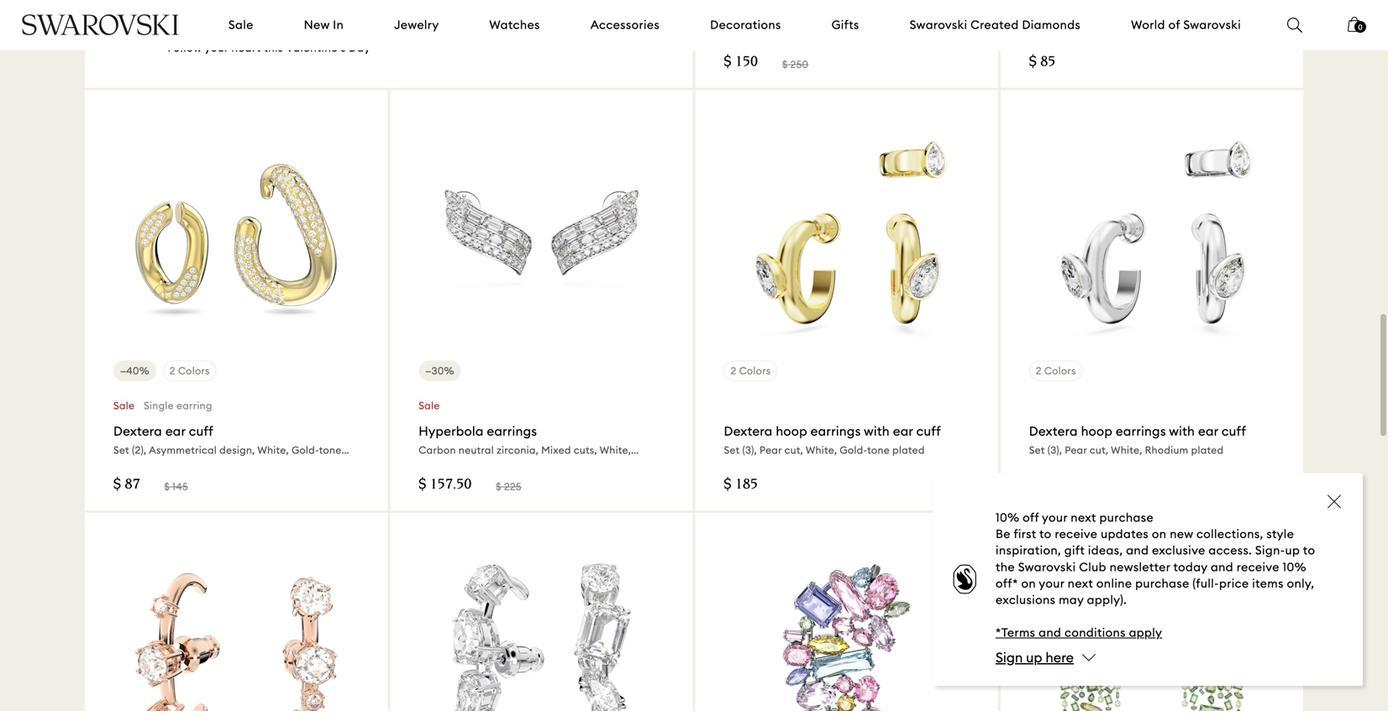Task type: vqa. For each thing, say whether or not it's contained in the screenshot.
"Diamonds"
yes



Task type: describe. For each thing, give the bounding box(es) containing it.
$ 145
[[164, 481, 188, 493]]

plated inside dextera hoop earrings with ear cuff set (3), pear cut, white, rhodium plated
[[1192, 444, 1224, 457]]

watches link
[[490, 17, 540, 33]]

1 horizontal spatial gold-
[[1064, 21, 1091, 34]]

2 horizontal spatial sale
[[419, 400, 440, 412]]

cuts,
[[757, 21, 780, 34]]

newsletter
[[1110, 560, 1171, 575]]

sign up here
[[996, 650, 1074, 667]]

club
[[1079, 560, 1107, 575]]

cuff for dextera hoop earrings with ear cuff set (3), pear cut, white, rhodium plated
[[1222, 424, 1247, 440]]

mixed cuts, black, rhodium plated
[[724, 21, 894, 34]]

1 vertical spatial receive
[[1237, 560, 1280, 575]]

1 horizontal spatial tone
[[1091, 21, 1114, 34]]

swarovski created diamonds
[[910, 17, 1081, 32]]

hoop for dextera hoop earrings with ear cuff set (3), pear cut, white, gold-tone plated
[[776, 424, 808, 440]]

search image image
[[1288, 18, 1303, 33]]

white, for dextera hoop earrings with ear cuff set (3), pear cut, white, gold-tone plated
[[806, 444, 837, 457]]

new
[[304, 17, 330, 32]]

0 horizontal spatial swarovski
[[910, 17, 968, 32]]

(full-
[[1193, 577, 1220, 592]]

first
[[1014, 527, 1037, 542]]

swarovski image
[[21, 14, 180, 35]]

dextera ear cuff
[[113, 424, 213, 440]]

follow your heart this valentine's day
[[168, 41, 371, 55]]

1 vertical spatial your
[[1042, 511, 1068, 526]]

*terms and conditions apply
[[996, 626, 1163, 641]]

hoop for dextera hoop earrings with ear cuff set (3), pear cut, white, rhodium plated
[[1081, 424, 1113, 440]]

love
[[240, 5, 271, 22]]

discover more link
[[417, 13, 610, 46]]

sign
[[996, 650, 1023, 667]]

gifts
[[832, 17, 860, 32]]

heart
[[231, 41, 261, 55]]

0 vertical spatial rhodium
[[816, 21, 859, 34]]

0 horizontal spatial sale
[[113, 400, 135, 412]]

tone inside dextera hoop earrings with ear cuff set (3), pear cut, white, gold-tone plated
[[868, 444, 890, 457]]

0 horizontal spatial to
[[1040, 527, 1052, 542]]

exclusive
[[1152, 544, 1206, 559]]

$ 87
[[113, 478, 140, 493]]

conditions
[[1065, 626, 1126, 641]]

1 cuff from the left
[[189, 424, 213, 440]]

gifts link
[[832, 17, 860, 33]]

set for dextera hoop earrings with ear cuff set (3), pear cut, white, rhodium plated
[[1029, 444, 1045, 457]]

today
[[1174, 560, 1208, 575]]

discover
[[466, 21, 523, 38]]

watches
[[490, 17, 540, 32]]

2 vertical spatial your
[[1039, 577, 1065, 592]]

hyperbola earrings
[[419, 424, 537, 440]]

world of swarovski
[[1131, 17, 1242, 32]]

swarovski inside 10% off your next purchase be first to receive updates on new collections, style inspiration, gift ideas, and exclusive access. sign-up to the swarovski club newsletter today and receive 10% off* on your next online purchase (full-price items only, exclusions may apply).
[[1018, 560, 1076, 575]]

created
[[971, 17, 1019, 32]]

1 vertical spatial 10%
[[1283, 560, 1307, 575]]

10% off your next purchase be first to receive updates on new collections, style inspiration, gift ideas, and exclusive access. sign-up to the swarovski club newsletter today and receive 10% off* on your next online purchase (full-price items only, exclusions may apply).
[[996, 511, 1316, 608]]

−40%
[[120, 365, 149, 377]]

cuff for dextera hoop earrings with ear cuff set (3), pear cut, white, gold-tone plated
[[917, 424, 941, 440]]

0 horizontal spatial and
[[1039, 626, 1062, 641]]

−30%
[[426, 365, 454, 377]]

1 ear from the left
[[165, 424, 186, 440]]

pear for dextera hoop earrings with ear cuff set (3), pear cut, white, rhodium plated
[[1065, 444, 1087, 457]]

$ 250
[[783, 58, 809, 70]]

may
[[1059, 593, 1084, 608]]

earrings for dextera hoop earrings with ear cuff set (3), pear cut, white, rhodium plated
[[1116, 424, 1167, 440]]

style
[[1267, 527, 1295, 542]]

white, for dextera hoop earrings with ear cuff set (3), pear cut, white, rhodium plated
[[1111, 444, 1143, 457]]

diamonds
[[1022, 17, 1081, 32]]

dextera for dextera hoop earrings with ear cuff set (3), pear cut, white, gold-tone plated
[[724, 424, 773, 440]]

access.
[[1209, 544, 1252, 559]]

in
[[333, 17, 344, 32]]

ear for dextera hoop earrings with ear cuff set (3), pear cut, white, rhodium plated
[[1199, 424, 1219, 440]]

0 link
[[1348, 15, 1367, 44]]

plated inside dextera hoop earrings with ear cuff set (3), pear cut, white, gold-tone plated
[[893, 444, 925, 457]]

updates
[[1101, 527, 1149, 542]]

of for world
[[1169, 17, 1181, 32]]

0 vertical spatial receive
[[1055, 527, 1098, 542]]

follow
[[168, 41, 202, 55]]

accessories
[[591, 17, 660, 32]]

hyperbola
[[419, 424, 484, 440]]

world of swarovski link
[[1131, 17, 1242, 33]]

exclusions
[[996, 593, 1056, 608]]

*terms
[[996, 626, 1036, 641]]

set for dextera hoop earrings with ear cuff set (3), pear cut, white, gold-tone plated
[[724, 444, 740, 457]]

of for wonder
[[223, 5, 236, 22]]

dextera for dextera hoop earrings with ear cuff set (3), pear cut, white, rhodium plated
[[1029, 424, 1078, 440]]

decorations
[[710, 17, 781, 32]]

jewelry link
[[394, 17, 439, 33]]

off
[[1023, 511, 1039, 526]]

$ 185
[[724, 478, 758, 493]]

0 vertical spatial purchase
[[1100, 511, 1154, 526]]

swarovski created diamonds link
[[910, 17, 1081, 33]]

2 colors for $ 185
[[731, 365, 771, 377]]



Task type: locate. For each thing, give the bounding box(es) containing it.
0 horizontal spatial tone
[[868, 444, 890, 457]]

1 horizontal spatial set
[[1029, 444, 1045, 457]]

swarovski left created
[[910, 17, 968, 32]]

collections,
[[1197, 527, 1264, 542]]

to up only, at the bottom
[[1303, 544, 1316, 559]]

set up $ 185
[[724, 444, 740, 457]]

to right first at the bottom right of page
[[1040, 527, 1052, 542]]

1 with from the left
[[864, 424, 890, 440]]

0 horizontal spatial on
[[1022, 577, 1036, 592]]

2 dextera from the left
[[724, 424, 773, 440]]

your left heart
[[205, 41, 228, 55]]

earring
[[177, 400, 212, 412]]

(3), inside dextera hoop earrings with ear cuff set (3), pear cut, white, rhodium plated
[[1048, 444, 1063, 457]]

pear inside dextera hoop earrings with ear cuff set (3), pear cut, white, gold-tone plated
[[760, 444, 782, 457]]

1 vertical spatial tone
[[868, 444, 890, 457]]

0 horizontal spatial earrings
[[487, 424, 537, 440]]

1 pear from the left
[[760, 444, 782, 457]]

1 horizontal spatial 2 colors
[[731, 365, 771, 377]]

swarovski right world
[[1184, 17, 1242, 32]]

1 vertical spatial next
[[1068, 577, 1094, 592]]

0
[[1359, 23, 1363, 32]]

new
[[1170, 527, 1194, 542]]

cut, for dextera hoop earrings with ear cuff set (3), pear cut, white, gold-tone plated
[[785, 444, 804, 457]]

(3), for dextera hoop earrings with ear cuff set (3), pear cut, white, rhodium plated
[[1048, 444, 1063, 457]]

1 dextera from the left
[[113, 424, 162, 440]]

1 horizontal spatial white,
[[1029, 21, 1061, 34]]

swarovski
[[910, 17, 968, 32], [1184, 17, 1242, 32], [1018, 560, 1076, 575]]

rhodium
[[816, 21, 859, 34], [1145, 444, 1189, 457]]

new in link
[[304, 17, 344, 33]]

next
[[1071, 511, 1097, 526], [1068, 577, 1094, 592]]

with
[[864, 424, 890, 440], [1170, 424, 1195, 440]]

1 horizontal spatial earrings
[[811, 424, 861, 440]]

white,
[[1029, 21, 1061, 34], [806, 444, 837, 457], [1111, 444, 1143, 457]]

sale link
[[228, 17, 254, 33]]

2 horizontal spatial earrings
[[1116, 424, 1167, 440]]

sign-
[[1256, 544, 1286, 559]]

10% up be
[[996, 511, 1020, 526]]

cut, for dextera hoop earrings with ear cuff set (3), pear cut, white, rhodium plated
[[1090, 444, 1109, 457]]

1 horizontal spatial receive
[[1237, 560, 1280, 575]]

up inside 10% off your next purchase be first to receive updates on new collections, style inspiration, gift ideas, and exclusive access. sign-up to the swarovski club newsletter today and receive 10% off* on your next online purchase (full-price items only, exclusions may apply).
[[1286, 544, 1301, 559]]

earrings inside dextera hoop earrings with ear cuff set (3), pear cut, white, rhodium plated
[[1116, 424, 1167, 440]]

1 set from the left
[[724, 444, 740, 457]]

1 horizontal spatial (3),
[[1048, 444, 1063, 457]]

pear inside dextera hoop earrings with ear cuff set (3), pear cut, white, rhodium plated
[[1065, 444, 1087, 457]]

jewelry
[[394, 17, 439, 32]]

0 vertical spatial to
[[1040, 527, 1052, 542]]

purchase up updates
[[1100, 511, 1154, 526]]

white, inside dextera hoop earrings with ear cuff set (3), pear cut, white, gold-tone plated
[[806, 444, 837, 457]]

0 horizontal spatial up
[[1026, 650, 1043, 667]]

2 cut, from the left
[[1090, 444, 1109, 457]]

0 horizontal spatial of
[[223, 5, 236, 22]]

gift
[[1065, 544, 1085, 559]]

2 earrings from the left
[[811, 424, 861, 440]]

gold- inside dextera hoop earrings with ear cuff set (3), pear cut, white, gold-tone plated
[[840, 444, 868, 457]]

pear for dextera hoop earrings with ear cuff set (3), pear cut, white, gold-tone plated
[[760, 444, 782, 457]]

on left "new"
[[1152, 527, 1167, 542]]

sale up heart
[[228, 17, 254, 32]]

2 pear from the left
[[1065, 444, 1087, 457]]

earrings inside dextera hoop earrings with ear cuff set (3), pear cut, white, gold-tone plated
[[811, 424, 861, 440]]

off*
[[996, 577, 1018, 592]]

0 horizontal spatial dextera
[[113, 424, 162, 440]]

(3),
[[743, 444, 757, 457], [1048, 444, 1063, 457]]

single
[[144, 400, 174, 412]]

set inside dextera hoop earrings with ear cuff set (3), pear cut, white, rhodium plated
[[1029, 444, 1045, 457]]

sale up hyperbola
[[419, 400, 440, 412]]

swarovski down inspiration,
[[1018, 560, 1076, 575]]

only,
[[1287, 577, 1315, 592]]

day
[[349, 41, 371, 55]]

single earring
[[144, 400, 212, 412]]

1 horizontal spatial 10%
[[1283, 560, 1307, 575]]

2 set from the left
[[1029, 444, 1045, 457]]

discover more
[[466, 21, 561, 38]]

up
[[1286, 544, 1301, 559], [1026, 650, 1043, 667]]

your right off on the bottom of page
[[1042, 511, 1068, 526]]

1 horizontal spatial swarovski
[[1018, 560, 1076, 575]]

2 horizontal spatial dextera
[[1029, 424, 1078, 440]]

$ 85
[[1029, 55, 1056, 70]]

cuff inside dextera hoop earrings with ear cuff set (3), pear cut, white, gold-tone plated
[[917, 424, 941, 440]]

(3), inside dextera hoop earrings with ear cuff set (3), pear cut, white, gold-tone plated
[[743, 444, 757, 457]]

items
[[1253, 577, 1284, 592]]

more
[[527, 21, 561, 38]]

wonder
[[168, 5, 219, 22]]

1 vertical spatial on
[[1022, 577, 1036, 592]]

up down style
[[1286, 544, 1301, 559]]

0 horizontal spatial cut,
[[785, 444, 804, 457]]

0 vertical spatial up
[[1286, 544, 1301, 559]]

1 horizontal spatial cuff
[[917, 424, 941, 440]]

3 ear from the left
[[1199, 424, 1219, 440]]

1 horizontal spatial with
[[1170, 424, 1195, 440]]

1 vertical spatial to
[[1303, 544, 1316, 559]]

2 horizontal spatial white,
[[1111, 444, 1143, 457]]

on up 'exclusions'
[[1022, 577, 1036, 592]]

cuff
[[189, 424, 213, 440], [917, 424, 941, 440], [1222, 424, 1247, 440]]

0 vertical spatial and
[[1126, 544, 1149, 559]]

0 vertical spatial on
[[1152, 527, 1167, 542]]

mixed
[[724, 21, 754, 34]]

1 vertical spatial purchase
[[1136, 577, 1190, 592]]

ear inside dextera hoop earrings with ear cuff set (3), pear cut, white, gold-tone plated
[[893, 424, 913, 440]]

1 horizontal spatial rhodium
[[1145, 444, 1189, 457]]

1 horizontal spatial ear
[[893, 424, 913, 440]]

cut,
[[785, 444, 804, 457], [1090, 444, 1109, 457]]

sign up here link
[[996, 650, 1074, 667]]

up right sign
[[1026, 650, 1043, 667]]

10% up only, at the bottom
[[1283, 560, 1307, 575]]

1 vertical spatial up
[[1026, 650, 1043, 667]]

white, gold-tone plated
[[1029, 21, 1149, 34]]

this
[[264, 41, 283, 55]]

0 vertical spatial next
[[1071, 511, 1097, 526]]

3 2 colors from the left
[[1036, 365, 1076, 377]]

0 vertical spatial 10%
[[996, 511, 1020, 526]]

0 horizontal spatial set
[[724, 444, 740, 457]]

1 vertical spatial rhodium
[[1145, 444, 1189, 457]]

rhodium inside dextera hoop earrings with ear cuff set (3), pear cut, white, rhodium plated
[[1145, 444, 1189, 457]]

ear for dextera hoop earrings with ear cuff set (3), pear cut, white, gold-tone plated
[[893, 424, 913, 440]]

1 horizontal spatial cut,
[[1090, 444, 1109, 457]]

your up may on the bottom right of the page
[[1039, 577, 1065, 592]]

on
[[1152, 527, 1167, 542], [1022, 577, 1036, 592]]

dextera inside dextera hoop earrings with ear cuff set (3), pear cut, white, gold-tone plated
[[724, 424, 773, 440]]

and up newsletter
[[1126, 544, 1149, 559]]

1 horizontal spatial up
[[1286, 544, 1301, 559]]

0 horizontal spatial pear
[[760, 444, 782, 457]]

set inside dextera hoop earrings with ear cuff set (3), pear cut, white, gold-tone plated
[[724, 444, 740, 457]]

2 ear from the left
[[893, 424, 913, 440]]

receive up gift
[[1055, 527, 1098, 542]]

2 horizontal spatial and
[[1211, 560, 1234, 575]]

receive
[[1055, 527, 1098, 542], [1237, 560, 1280, 575]]

$ 150
[[724, 55, 758, 70]]

next up may on the bottom right of the page
[[1068, 577, 1094, 592]]

3 dextera from the left
[[1029, 424, 1078, 440]]

black,
[[783, 21, 813, 34]]

cut, inside dextera hoop earrings with ear cuff set (3), pear cut, white, rhodium plated
[[1090, 444, 1109, 457]]

0 horizontal spatial ear
[[165, 424, 186, 440]]

earrings
[[487, 424, 537, 440], [811, 424, 861, 440], [1116, 424, 1167, 440]]

2 horizontal spatial swarovski
[[1184, 17, 1242, 32]]

1 vertical spatial and
[[1211, 560, 1234, 575]]

1 2 colors from the left
[[170, 365, 210, 377]]

1 horizontal spatial dextera
[[724, 424, 773, 440]]

and up here
[[1039, 626, 1062, 641]]

price
[[1220, 577, 1249, 592]]

1 vertical spatial gold-
[[840, 444, 868, 457]]

1 hoop from the left
[[776, 424, 808, 440]]

purchase
[[1100, 511, 1154, 526], [1136, 577, 1190, 592]]

0 horizontal spatial 10%
[[996, 511, 1020, 526]]

and down access.
[[1211, 560, 1234, 575]]

apply).
[[1087, 593, 1127, 608]]

gold-
[[1064, 21, 1091, 34], [840, 444, 868, 457]]

your
[[205, 41, 228, 55], [1042, 511, 1068, 526], [1039, 577, 1065, 592]]

0 vertical spatial your
[[205, 41, 228, 55]]

be
[[996, 527, 1011, 542]]

*terms and conditions apply link
[[996, 626, 1163, 641]]

to
[[1040, 527, 1052, 542], [1303, 544, 1316, 559]]

dextera
[[113, 424, 162, 440], [724, 424, 773, 440], [1029, 424, 1078, 440]]

wonder of love
[[168, 5, 271, 22]]

0 horizontal spatial gold-
[[840, 444, 868, 457]]

sale left single
[[113, 400, 135, 412]]

2 horizontal spatial ear
[[1199, 424, 1219, 440]]

2 2 colors from the left
[[731, 365, 771, 377]]

ideas,
[[1088, 544, 1123, 559]]

hoop inside dextera hoop earrings with ear cuff set (3), pear cut, white, gold-tone plated
[[776, 424, 808, 440]]

3 earrings from the left
[[1116, 424, 1167, 440]]

2 colors for set (3), pear cut, white, rhodium plated
[[1036, 365, 1076, 377]]

the
[[996, 560, 1015, 575]]

valentine's
[[286, 41, 346, 55]]

dextera for dextera ear cuff
[[113, 424, 162, 440]]

1 (3), from the left
[[743, 444, 757, 457]]

cuff inside dextera hoop earrings with ear cuff set (3), pear cut, white, rhodium plated
[[1222, 424, 1247, 440]]

0 horizontal spatial rhodium
[[816, 21, 859, 34]]

receive up the items
[[1237, 560, 1280, 575]]

1 earrings from the left
[[487, 424, 537, 440]]

1 horizontal spatial pear
[[1065, 444, 1087, 457]]

world
[[1131, 17, 1166, 32]]

hoop inside dextera hoop earrings with ear cuff set (3), pear cut, white, rhodium plated
[[1081, 424, 1113, 440]]

2 (3), from the left
[[1048, 444, 1063, 457]]

0 horizontal spatial white,
[[806, 444, 837, 457]]

1 horizontal spatial to
[[1303, 544, 1316, 559]]

of right world
[[1169, 17, 1181, 32]]

accessories link
[[591, 17, 660, 33]]

with for dextera hoop earrings with ear cuff set (3), pear cut, white, rhodium plated
[[1170, 424, 1195, 440]]

0 horizontal spatial with
[[864, 424, 890, 440]]

0 horizontal spatial cuff
[[189, 424, 213, 440]]

and
[[1126, 544, 1149, 559], [1211, 560, 1234, 575], [1039, 626, 1062, 641]]

ear inside dextera hoop earrings with ear cuff set (3), pear cut, white, rhodium plated
[[1199, 424, 1219, 440]]

white, inside dextera hoop earrings with ear cuff set (3), pear cut, white, rhodium plated
[[1111, 444, 1143, 457]]

1 horizontal spatial hoop
[[1081, 424, 1113, 440]]

0 horizontal spatial (3),
[[743, 444, 757, 457]]

1 cut, from the left
[[785, 444, 804, 457]]

online
[[1097, 577, 1133, 592]]

0 horizontal spatial 2 colors
[[170, 365, 210, 377]]

with inside dextera hoop earrings with ear cuff set (3), pear cut, white, rhodium plated
[[1170, 424, 1195, 440]]

cart-mobile image image
[[1348, 17, 1362, 32]]

with for dextera hoop earrings with ear cuff set (3), pear cut, white, gold-tone plated
[[864, 424, 890, 440]]

2 horizontal spatial cuff
[[1222, 424, 1247, 440]]

0 vertical spatial gold-
[[1064, 21, 1091, 34]]

here
[[1046, 650, 1074, 667]]

1 horizontal spatial and
[[1126, 544, 1149, 559]]

2 with from the left
[[1170, 424, 1195, 440]]

with inside dextera hoop earrings with ear cuff set (3), pear cut, white, gold-tone plated
[[864, 424, 890, 440]]

inspiration,
[[996, 544, 1062, 559]]

ear
[[165, 424, 186, 440], [893, 424, 913, 440], [1199, 424, 1219, 440]]

2 colors
[[170, 365, 210, 377], [731, 365, 771, 377], [1036, 365, 1076, 377]]

set up off on the bottom of page
[[1029, 444, 1045, 457]]

dextera hoop earrings with ear cuff set (3), pear cut, white, rhodium plated
[[1029, 424, 1247, 457]]

$ 157.50
[[419, 478, 472, 493]]

1 horizontal spatial sale
[[228, 17, 254, 32]]

purchase down newsletter
[[1136, 577, 1190, 592]]

new in
[[304, 17, 344, 32]]

2 vertical spatial and
[[1039, 626, 1062, 641]]

decorations link
[[710, 17, 781, 33]]

1 horizontal spatial of
[[1169, 17, 1181, 32]]

dextera hoop earrings with ear cuff set (3), pear cut, white, gold-tone plated
[[724, 424, 941, 457]]

2 cuff from the left
[[917, 424, 941, 440]]

$ 225
[[496, 481, 522, 493]]

cut, inside dextera hoop earrings with ear cuff set (3), pear cut, white, gold-tone plated
[[785, 444, 804, 457]]

2 hoop from the left
[[1081, 424, 1113, 440]]

of left the love
[[223, 5, 236, 22]]

earrings for dextera hoop earrings with ear cuff set (3), pear cut, white, gold-tone plated
[[811, 424, 861, 440]]

apply
[[1129, 626, 1163, 641]]

0 horizontal spatial hoop
[[776, 424, 808, 440]]

1 horizontal spatial on
[[1152, 527, 1167, 542]]

2 horizontal spatial 2 colors
[[1036, 365, 1076, 377]]

dextera inside dextera hoop earrings with ear cuff set (3), pear cut, white, rhodium plated
[[1029, 424, 1078, 440]]

next up gift
[[1071, 511, 1097, 526]]

0 vertical spatial tone
[[1091, 21, 1114, 34]]

0 horizontal spatial receive
[[1055, 527, 1098, 542]]

(3), for dextera hoop earrings with ear cuff set (3), pear cut, white, gold-tone plated
[[743, 444, 757, 457]]

3 cuff from the left
[[1222, 424, 1247, 440]]



